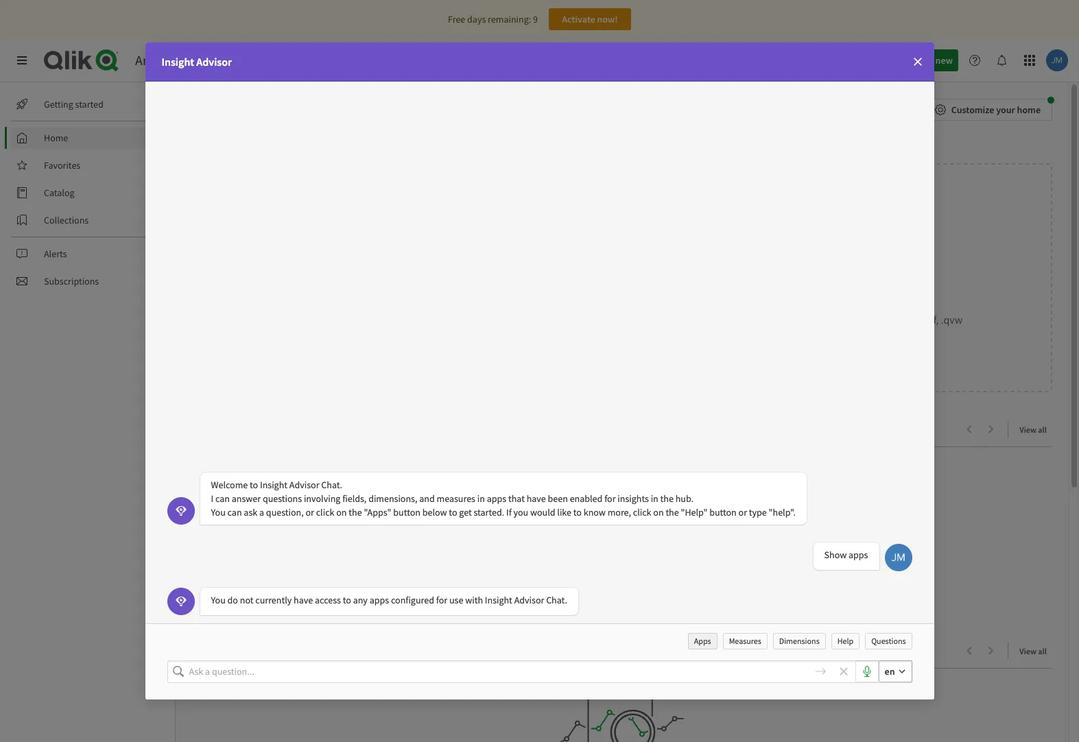 Task type: describe. For each thing, give the bounding box(es) containing it.
and
[[419, 493, 435, 505]]

that inside welcome to insight advisor chat. i can answer questions involving fields, dimensions, and measures in apps that have been enabled for insights in the hub. you can ask a question, or click on the "apps" button below to get started. if you would like to know more, click on the "help" button or type "help".
[[508, 493, 525, 505]]

ask
[[244, 507, 257, 519]]

data,
[[622, 615, 643, 627]]

now!
[[597, 13, 618, 25]]

examples
[[561, 601, 600, 614]]

file
[[333, 313, 347, 327]]

.skv,
[[613, 313, 633, 327]]

fields,
[[343, 493, 367, 505]]

.txt,
[[547, 313, 564, 327]]

navigation pane element
[[0, 88, 175, 298]]

jeremy miller image
[[885, 544, 912, 572]]

content
[[661, 601, 692, 614]]

are
[[693, 601, 706, 614]]

started
[[75, 98, 103, 110]]

enabled
[[570, 493, 603, 505]]

more,
[[608, 507, 631, 519]]

measures
[[437, 493, 476, 505]]

favorites link
[[11, 154, 165, 176]]

will
[[660, 588, 674, 600]]

content that you have access to will be shown here. examples of the types of content are charts, apps, data, or links.
[[531, 588, 714, 627]]

advisor inside welcome to insight advisor chat. i can answer questions involving fields, dimensions, and measures in apps that have been enabled for insights in the hub. you can ask a question, or click on the "apps" button below to get started. if you would like to know more, click on the "help" button or type "help".
[[289, 479, 319, 492]]

log inside "insight advisor" 'dialog'
[[167, 454, 912, 624]]

content
[[531, 588, 563, 600]]

recently
[[211, 643, 262, 660]]

charts,
[[569, 615, 597, 627]]

with
[[465, 594, 483, 607]]

supported file types: .qvd, .xlsx, .xls, .xlw, .xlsm, .xml, .csv, .txt, .tab, .qvo, .skv, .log, .html, .htm, .kml, .fix, .dat, .qvx, .prn, .php, .qvs, .parquet, .qvf, .qvw
[[282, 313, 963, 327]]

i
[[211, 493, 214, 505]]

.php,
[[827, 313, 850, 327]]

below
[[423, 507, 447, 519]]

2 button from the left
[[710, 507, 737, 519]]

customize your home button
[[926, 99, 1053, 121]]

you inside welcome to insight advisor chat. i can answer questions involving fields, dimensions, and measures in apps that have been enabled for insights in the hub. you can ask a question, or click on the "apps" button below to get started. if you would like to know more, click on the "help" button or type "help".
[[514, 507, 529, 519]]

remaining:
[[488, 13, 531, 25]]

getting started
[[44, 98, 103, 110]]

analytics
[[135, 51, 187, 69]]

to left any
[[343, 594, 351, 607]]

.qvd,
[[379, 313, 402, 327]]

currently
[[255, 594, 292, 607]]

activate now!
[[562, 13, 618, 25]]

dimensions
[[779, 636, 820, 646]]

hub.
[[676, 493, 694, 505]]

home link
[[11, 127, 165, 149]]

2 horizontal spatial advisor
[[514, 594, 544, 607]]

have inside 'content that you have access to will be shown here. examples of the types of content are charts, apps, data, or links.'
[[600, 588, 620, 600]]

to up answer
[[250, 479, 258, 492]]

supported
[[282, 313, 331, 327]]

0 vertical spatial insight
[[162, 55, 194, 69]]

.prn,
[[803, 313, 825, 327]]

the down hub.
[[666, 507, 679, 519]]

free
[[448, 13, 465, 25]]

2 of from the left
[[651, 601, 659, 614]]

insights
[[618, 493, 649, 505]]

"help"
[[681, 507, 708, 519]]

catalog link
[[11, 182, 165, 204]]

1 vertical spatial chat.
[[546, 594, 567, 607]]

collections link
[[11, 209, 165, 231]]

would
[[530, 507, 556, 519]]

catalog
[[44, 187, 75, 199]]

alerts
[[44, 248, 67, 260]]

activate
[[562, 13, 595, 25]]

"apps"
[[364, 507, 392, 519]]

.qvx,
[[779, 313, 801, 327]]

.fix,
[[738, 313, 754, 327]]

en button
[[879, 661, 912, 683]]

apps link
[[688, 633, 718, 650]]

getting
[[44, 98, 73, 110]]

analytics services
[[135, 51, 237, 69]]

questions link
[[865, 633, 912, 650]]

2 horizontal spatial apps
[[849, 549, 868, 562]]

0 horizontal spatial or
[[306, 507, 314, 519]]

0 vertical spatial advisor
[[196, 55, 232, 69]]

the left hub.
[[661, 493, 674, 505]]

0 horizontal spatial have
[[294, 594, 313, 607]]

do
[[228, 594, 238, 607]]

show apps
[[825, 549, 868, 562]]

1 view all link from the top
[[1020, 421, 1053, 438]]

access inside 'content that you have access to will be shown here. examples of the types of content are charts, apps, data, or links.'
[[622, 588, 648, 600]]

customize
[[952, 104, 995, 116]]

.htm,
[[687, 313, 711, 327]]

you inside 'content that you have access to will be shown here. examples of the types of content are charts, apps, data, or links.'
[[584, 588, 599, 600]]

measures link
[[723, 633, 768, 650]]

chat shortcuts list
[[683, 633, 912, 650]]

"help".
[[769, 507, 796, 519]]

type
[[749, 507, 767, 519]]

2 view all from the top
[[1020, 647, 1047, 657]]

access inside "insight advisor" 'dialog'
[[315, 594, 341, 607]]

.qvs,
[[852, 313, 874, 327]]

free days remaining: 9
[[448, 13, 538, 25]]

.xlsm,
[[472, 313, 499, 327]]

if
[[506, 507, 512, 519]]

chat. inside welcome to insight advisor chat. i can answer questions involving fields, dimensions, and measures in apps that have been enabled for insights in the hub. you can ask a question, or click on the "apps" button below to get started. if you would like to know more, click on the "help" button or type "help".
[[321, 479, 343, 492]]



Task type: vqa. For each thing, say whether or not it's contained in the screenshot.
the leftmost the 'you'
yes



Task type: locate. For each thing, give the bounding box(es) containing it.
links.
[[655, 615, 676, 627]]

the
[[661, 493, 674, 505], [349, 507, 362, 519], [666, 507, 679, 519], [612, 601, 625, 614]]

or inside 'content that you have access to will be shown here. examples of the types of content are charts, apps, data, or links.'
[[645, 615, 653, 627]]

0 horizontal spatial click
[[316, 507, 335, 519]]

apps right any
[[370, 594, 389, 607]]

1 horizontal spatial that
[[565, 588, 582, 600]]

1 horizontal spatial access
[[622, 588, 648, 600]]

0 vertical spatial view
[[1020, 425, 1037, 435]]

you
[[514, 507, 529, 519], [584, 588, 599, 600]]

updated
[[265, 643, 315, 660]]

1 in from the left
[[477, 493, 485, 505]]

1 view all from the top
[[1020, 425, 1047, 435]]

apps inside welcome to insight advisor chat. i can answer questions involving fields, dimensions, and measures in apps that have been enabled for insights in the hub. you can ask a question, or click on the "apps" button below to get started. if you would like to know more, click on the "help" button or type "help".
[[487, 493, 507, 505]]

that up if
[[508, 493, 525, 505]]

1 horizontal spatial have
[[527, 493, 546, 505]]

0 vertical spatial that
[[508, 493, 525, 505]]

in right insights
[[651, 493, 659, 505]]

2 horizontal spatial or
[[739, 507, 747, 519]]

advisor up 'involving' on the left
[[289, 479, 319, 492]]

subscriptions link
[[11, 270, 165, 292]]

0 horizontal spatial chat.
[[321, 479, 343, 492]]

1 horizontal spatial you
[[584, 588, 599, 600]]

1 horizontal spatial advisor
[[289, 479, 319, 492]]

0 vertical spatial can
[[215, 493, 230, 505]]

use
[[449, 594, 463, 607]]

2 you from the top
[[211, 594, 226, 607]]

you down i on the bottom of the page
[[211, 507, 226, 519]]

answer
[[232, 493, 261, 505]]

get
[[459, 507, 472, 519]]

1 vertical spatial insight
[[260, 479, 288, 492]]

here.
[[539, 601, 560, 614]]

not
[[240, 594, 254, 607]]

log containing welcome to insight advisor chat.
[[167, 454, 912, 624]]

.xls,
[[429, 313, 447, 327]]

2 on from the left
[[654, 507, 664, 519]]

can left ask
[[228, 507, 242, 519]]

log
[[167, 454, 912, 624]]

you up 'examples'
[[584, 588, 599, 600]]

1 horizontal spatial button
[[710, 507, 737, 519]]

view
[[1020, 425, 1037, 435], [1020, 647, 1037, 657]]

0 horizontal spatial apps
[[370, 594, 389, 607]]

0 vertical spatial view all link
[[1020, 421, 1053, 438]]

.xlsx,
[[404, 313, 427, 327]]

alerts link
[[11, 243, 165, 265]]

click down insights
[[633, 507, 652, 519]]

2 vertical spatial apps
[[370, 594, 389, 607]]

involving
[[304, 493, 341, 505]]

for up more, on the right
[[605, 493, 616, 505]]

1 vertical spatial all
[[1039, 647, 1047, 657]]

have up apps,
[[600, 588, 620, 600]]

you inside welcome to insight advisor chat. i can answer questions involving fields, dimensions, and measures in apps that have been enabled for insights in the hub. you can ask a question, or click on the "apps" button below to get started. if you would like to know more, click on the "help" button or type "help".
[[211, 507, 226, 519]]

.kml,
[[713, 313, 736, 327]]

1 horizontal spatial chat.
[[546, 594, 567, 607]]

the down fields,
[[349, 507, 362, 519]]

in up started.
[[477, 493, 485, 505]]

you right if
[[514, 507, 529, 519]]

.parquet,
[[876, 313, 918, 327]]

1 you from the top
[[211, 507, 226, 519]]

access up types
[[622, 588, 648, 600]]

recently updated link
[[211, 643, 320, 660]]

shown
[[688, 588, 714, 600]]

2 in from the left
[[651, 493, 659, 505]]

been
[[548, 493, 568, 505]]

getting started link
[[11, 93, 165, 115]]

0 horizontal spatial button
[[393, 507, 421, 519]]

on left "help"
[[654, 507, 664, 519]]

.csv,
[[525, 313, 545, 327]]

help link
[[832, 633, 860, 650]]

en
[[885, 666, 895, 678]]

1 horizontal spatial in
[[651, 493, 659, 505]]

recently updated
[[211, 643, 315, 660]]

1 vertical spatial view all link
[[1020, 642, 1053, 660]]

2 all from the top
[[1039, 647, 1047, 657]]

on
[[336, 507, 347, 519], [654, 507, 664, 519]]

to left get
[[449, 507, 457, 519]]

in
[[477, 493, 485, 505], [651, 493, 659, 505]]

to inside 'content that you have access to will be shown here. examples of the types of content are charts, apps, data, or links.'
[[650, 588, 658, 600]]

for
[[605, 493, 616, 505], [436, 594, 448, 607]]

types
[[627, 601, 649, 614]]

1 all from the top
[[1039, 425, 1047, 435]]

1 vertical spatial that
[[565, 588, 582, 600]]

to right like
[[574, 507, 582, 519]]

1 horizontal spatial click
[[633, 507, 652, 519]]

you
[[211, 507, 226, 519], [211, 594, 226, 607]]

1 vertical spatial you
[[211, 594, 226, 607]]

1 vertical spatial you
[[584, 588, 599, 600]]

0 horizontal spatial advisor
[[196, 55, 232, 69]]

advisor right analytics
[[196, 55, 232, 69]]

0 vertical spatial you
[[211, 507, 226, 519]]

know
[[584, 507, 606, 519]]

to left will
[[650, 588, 658, 600]]

insight advisor
[[162, 55, 232, 69]]

.qvf,
[[920, 313, 939, 327]]

1 on from the left
[[336, 507, 347, 519]]

.log,
[[635, 313, 655, 327]]

favorites
[[44, 159, 80, 172]]

Ask a question... text field
[[189, 661, 803, 683]]

welcome
[[211, 479, 248, 492]]

subscriptions
[[44, 275, 99, 288]]

help
[[838, 636, 854, 646]]

services
[[190, 51, 237, 69]]

2 horizontal spatial have
[[600, 588, 620, 600]]

1 vertical spatial can
[[228, 507, 242, 519]]

.qvw
[[941, 313, 963, 327]]

or
[[306, 507, 314, 519], [739, 507, 747, 519], [645, 615, 653, 627]]

close sidebar menu image
[[16, 55, 27, 66]]

home
[[44, 132, 68, 144]]

1 vertical spatial view all
[[1020, 647, 1047, 657]]

1 vertical spatial apps
[[849, 549, 868, 562]]

can right i on the bottom of the page
[[215, 493, 230, 505]]

button right "help"
[[710, 507, 737, 519]]

0 vertical spatial you
[[514, 507, 529, 519]]

1 horizontal spatial on
[[654, 507, 664, 519]]

insight
[[162, 55, 194, 69], [260, 479, 288, 492], [485, 594, 513, 607]]

.html,
[[657, 313, 684, 327]]

to
[[250, 479, 258, 492], [449, 507, 457, 519], [574, 507, 582, 519], [650, 588, 658, 600], [343, 594, 351, 607]]

chat.
[[321, 479, 343, 492], [546, 594, 567, 607]]

or right data,
[[645, 615, 653, 627]]

be
[[676, 588, 686, 600]]

have up the would
[[527, 493, 546, 505]]

1 horizontal spatial for
[[605, 493, 616, 505]]

1 horizontal spatial insight
[[260, 479, 288, 492]]

like
[[557, 507, 572, 519]]

apps,
[[599, 615, 620, 627]]

have inside welcome to insight advisor chat. i can answer questions involving fields, dimensions, and measures in apps that have been enabled for insights in the hub. you can ask a question, or click on the "apps" button below to get started. if you would like to know more, click on the "help" button or type "help".
[[527, 493, 546, 505]]

0 vertical spatial all
[[1039, 425, 1047, 435]]

2 horizontal spatial insight
[[485, 594, 513, 607]]

9
[[533, 13, 538, 25]]

show
[[825, 549, 847, 562]]

can
[[215, 493, 230, 505], [228, 507, 242, 519]]

1 button from the left
[[393, 507, 421, 519]]

0 vertical spatial for
[[605, 493, 616, 505]]

access left any
[[315, 594, 341, 607]]

the up apps,
[[612, 601, 625, 614]]

1 vertical spatial view
[[1020, 647, 1037, 657]]

.tab,
[[566, 313, 586, 327]]

click down 'involving' on the left
[[316, 507, 335, 519]]

1 horizontal spatial apps
[[487, 493, 507, 505]]

advisor left 'examples'
[[514, 594, 544, 607]]

configured
[[391, 594, 434, 607]]

1 horizontal spatial or
[[645, 615, 653, 627]]

0 vertical spatial view all
[[1020, 425, 1047, 435]]

insight advisor dialog
[[145, 43, 934, 700]]

on down fields,
[[336, 507, 347, 519]]

that inside 'content that you have access to will be shown here. examples of the types of content are charts, apps, data, or links.'
[[565, 588, 582, 600]]

analytics services element
[[135, 51, 237, 69]]

recently updated main content
[[170, 82, 1079, 743]]

.xlw,
[[449, 313, 470, 327]]

view all link
[[1020, 421, 1053, 438], [1020, 642, 1053, 660]]

of right types
[[651, 601, 659, 614]]

activate now! link
[[549, 8, 631, 30]]

apps up started.
[[487, 493, 507, 505]]

0 horizontal spatial insight
[[162, 55, 194, 69]]

for inside welcome to insight advisor chat. i can answer questions involving fields, dimensions, and measures in apps that have been enabled for insights in the hub. you can ask a question, or click on the "apps" button below to get started. if you would like to know more, click on the "help" button or type "help".
[[605, 493, 616, 505]]

question,
[[266, 507, 304, 519]]

of
[[602, 601, 610, 614], [651, 601, 659, 614]]

0 horizontal spatial that
[[508, 493, 525, 505]]

0 horizontal spatial on
[[336, 507, 347, 519]]

that up 'examples'
[[565, 588, 582, 600]]

0 horizontal spatial of
[[602, 601, 610, 614]]

the inside 'content that you have access to will be shown here. examples of the types of content are charts, apps, data, or links.'
[[612, 601, 625, 614]]

all
[[1039, 425, 1047, 435], [1039, 647, 1047, 657]]

home
[[1017, 104, 1041, 116]]

click
[[316, 507, 335, 519], [633, 507, 652, 519]]

a
[[259, 507, 264, 519]]

or down 'involving' on the left
[[306, 507, 314, 519]]

2 view from the top
[[1020, 647, 1037, 657]]

1 of from the left
[[602, 601, 610, 614]]

1 vertical spatial for
[[436, 594, 448, 607]]

1 horizontal spatial of
[[651, 601, 659, 614]]

0 horizontal spatial in
[[477, 493, 485, 505]]

of up apps,
[[602, 601, 610, 614]]

0 horizontal spatial you
[[514, 507, 529, 519]]

1 click from the left
[[316, 507, 335, 519]]

2 click from the left
[[633, 507, 652, 519]]

you do not currently have access to any apps configured for use with insight advisor chat.
[[211, 594, 567, 607]]

have right currently
[[294, 594, 313, 607]]

apps right show
[[849, 549, 868, 562]]

1 vertical spatial advisor
[[289, 479, 319, 492]]

0 horizontal spatial access
[[315, 594, 341, 607]]

.xml,
[[501, 313, 523, 327]]

questions
[[872, 636, 906, 646]]

insight inside welcome to insight advisor chat. i can answer questions involving fields, dimensions, and measures in apps that have been enabled for insights in the hub. you can ask a question, or click on the "apps" button below to get started. if you would like to know more, click on the "help" button or type "help".
[[260, 479, 288, 492]]

customize your home
[[952, 104, 1041, 116]]

for left the use
[[436, 594, 448, 607]]

button down dimensions,
[[393, 507, 421, 519]]

2 vertical spatial insight
[[485, 594, 513, 607]]

1 view from the top
[[1020, 425, 1037, 435]]

0 vertical spatial chat.
[[321, 479, 343, 492]]

access
[[622, 588, 648, 600], [315, 594, 341, 607]]

0 horizontal spatial for
[[436, 594, 448, 607]]

0 vertical spatial apps
[[487, 493, 507, 505]]

you left do
[[211, 594, 226, 607]]

or left type
[[739, 507, 747, 519]]

2 vertical spatial advisor
[[514, 594, 544, 607]]

2 view all link from the top
[[1020, 642, 1053, 660]]



